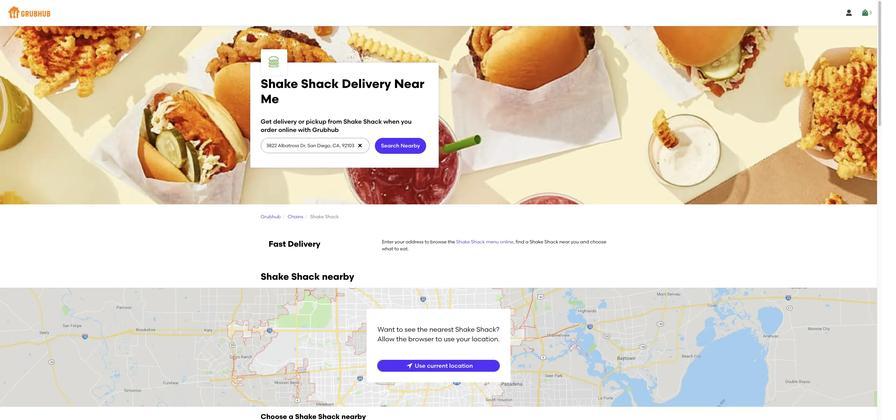 Task type: locate. For each thing, give the bounding box(es) containing it.
location.
[[472, 335, 500, 343]]

from
[[328, 118, 342, 125]]

to left eat.
[[395, 246, 399, 252]]

online down delivery
[[279, 126, 297, 134]]

2 vertical spatial the
[[397, 335, 407, 343]]

svg image inside "use current location" "button"
[[406, 362, 414, 370]]

1 vertical spatial grubhub
[[261, 214, 281, 220]]

online left find
[[500, 239, 514, 245]]

shack
[[301, 76, 339, 91], [364, 118, 382, 125], [325, 214, 339, 220], [472, 239, 485, 245], [545, 239, 559, 245], [291, 271, 320, 282]]

1 vertical spatial online
[[500, 239, 514, 245]]

svg image
[[358, 143, 363, 148], [406, 362, 414, 370]]

chains
[[288, 214, 304, 220]]

0 vertical spatial the
[[448, 239, 456, 245]]

you inside get delivery or pickup from shake shack when you order online with grubhub
[[401, 118, 412, 125]]

menu
[[486, 239, 499, 245]]

the up browser
[[418, 326, 428, 333]]

shack inside shake shack delivery near me
[[301, 76, 339, 91]]

your
[[395, 239, 405, 245], [457, 335, 471, 343]]

grubhub down the pickup
[[313, 126, 339, 134]]

grubhub left chains
[[261, 214, 281, 220]]

when
[[384, 118, 400, 125]]

the down see
[[397, 335, 407, 343]]

address
[[406, 239, 424, 245]]

1 vertical spatial the
[[418, 326, 428, 333]]

near
[[395, 76, 425, 91]]

shake inside want to see the nearest shake shack? allow the browser to use your location.
[[456, 326, 475, 333]]

0 vertical spatial svg image
[[358, 143, 363, 148]]

shake shack delivery near me
[[261, 76, 425, 106]]

shake
[[261, 76, 298, 91], [344, 118, 362, 125], [310, 214, 324, 220], [457, 239, 470, 245], [530, 239, 544, 245], [261, 271, 289, 282], [456, 326, 475, 333]]

your right use
[[457, 335, 471, 343]]

your up eat.
[[395, 239, 405, 245]]

shake right chains
[[310, 214, 324, 220]]

1 horizontal spatial svg image
[[862, 9, 870, 17]]

enter
[[382, 239, 394, 245]]

0 vertical spatial your
[[395, 239, 405, 245]]

1 vertical spatial your
[[457, 335, 471, 343]]

0 vertical spatial grubhub
[[313, 126, 339, 134]]

you inside , find a shake shack near you and choose what to eat.
[[571, 239, 579, 245]]

svg image left use
[[406, 362, 414, 370]]

me
[[261, 92, 279, 106]]

1 svg image from the left
[[846, 9, 854, 17]]

to
[[425, 239, 430, 245], [395, 246, 399, 252], [397, 326, 403, 333], [436, 335, 443, 343]]

shack?
[[477, 326, 500, 333]]

use
[[415, 362, 426, 369]]

near
[[560, 239, 570, 245]]

to left browse
[[425, 239, 430, 245]]

0 horizontal spatial grubhub
[[261, 214, 281, 220]]

0 horizontal spatial your
[[395, 239, 405, 245]]

2 svg image from the left
[[862, 9, 870, 17]]

1 horizontal spatial svg image
[[406, 362, 414, 370]]

allow
[[378, 335, 395, 343]]

grubhub
[[313, 126, 339, 134], [261, 214, 281, 220]]

, find a shake shack near you and choose what to eat.
[[382, 239, 607, 252]]

0 horizontal spatial you
[[401, 118, 412, 125]]

location
[[450, 362, 473, 369]]

3 button
[[862, 7, 873, 19]]

svg image
[[846, 9, 854, 17], [862, 9, 870, 17]]

0 horizontal spatial svg image
[[846, 9, 854, 17]]

0 vertical spatial you
[[401, 118, 412, 125]]

1 horizontal spatial your
[[457, 335, 471, 343]]

shake right the "a"
[[530, 239, 544, 245]]

you left and
[[571, 239, 579, 245]]

1 horizontal spatial you
[[571, 239, 579, 245]]

shake right from
[[344, 118, 362, 125]]

main navigation navigation
[[0, 0, 878, 26]]

0 vertical spatial delivery
[[342, 76, 392, 91]]

1 horizontal spatial grubhub
[[313, 126, 339, 134]]

0 horizontal spatial the
[[397, 335, 407, 343]]

fast delivery
[[269, 239, 321, 249]]

0 horizontal spatial svg image
[[358, 143, 363, 148]]

shake shack
[[310, 214, 339, 220]]

use
[[444, 335, 455, 343]]

use current location
[[415, 362, 473, 369]]

delivery inside shake shack delivery near me
[[342, 76, 392, 91]]

you
[[401, 118, 412, 125], [571, 239, 579, 245]]

0 vertical spatial online
[[279, 126, 297, 134]]

delivery
[[342, 76, 392, 91], [288, 239, 321, 249]]

0 horizontal spatial online
[[279, 126, 297, 134]]

browser
[[409, 335, 434, 343]]

the right browse
[[448, 239, 456, 245]]

see
[[405, 326, 416, 333]]

browse
[[431, 239, 447, 245]]

2 horizontal spatial the
[[448, 239, 456, 245]]

svg image left search
[[358, 143, 363, 148]]

online
[[279, 126, 297, 134], [500, 239, 514, 245]]

search
[[381, 143, 400, 149]]

pickup
[[306, 118, 327, 125]]

1 vertical spatial svg image
[[406, 362, 414, 370]]

shake up 'location.'
[[456, 326, 475, 333]]

search nearby
[[381, 143, 420, 149]]

1 vertical spatial delivery
[[288, 239, 321, 249]]

shake up me at the left
[[261, 76, 298, 91]]

the
[[448, 239, 456, 245], [418, 326, 428, 333], [397, 335, 407, 343]]

you right the when
[[401, 118, 412, 125]]

online inside get delivery or pickup from shake shack when you order online with grubhub
[[279, 126, 297, 134]]

1 vertical spatial you
[[571, 239, 579, 245]]

1 horizontal spatial delivery
[[342, 76, 392, 91]]

nearby
[[322, 271, 355, 282]]



Task type: describe. For each thing, give the bounding box(es) containing it.
0 horizontal spatial delivery
[[288, 239, 321, 249]]

shake right browse
[[457, 239, 470, 245]]

a
[[526, 239, 529, 245]]

with
[[298, 126, 311, 134]]

3
[[870, 10, 873, 16]]

1 horizontal spatial the
[[418, 326, 428, 333]]

and
[[581, 239, 590, 245]]

grubhub inside get delivery or pickup from shake shack when you order online with grubhub
[[313, 126, 339, 134]]

use current location button
[[378, 360, 500, 372]]

to inside , find a shake shack near you and choose what to eat.
[[395, 246, 399, 252]]

what
[[382, 246, 394, 252]]

eat.
[[400, 246, 409, 252]]

nearby
[[401, 143, 420, 149]]

your inside want to see the nearest shake shack? allow the browser to use your location.
[[457, 335, 471, 343]]

enter your address to browse the shake shack menu online
[[382, 239, 514, 245]]

shake down fast
[[261, 271, 289, 282]]

to left see
[[397, 326, 403, 333]]

want to see the nearest shake shack? allow the browser to use your location.
[[378, 326, 500, 343]]

chains link
[[288, 214, 304, 220]]

want
[[378, 326, 395, 333]]

get
[[261, 118, 272, 125]]

search nearby button
[[375, 138, 427, 154]]

shake shack nearby
[[261, 271, 355, 282]]

shake shack menu online link
[[457, 239, 514, 245]]

nearest
[[430, 326, 454, 333]]

to down nearest
[[436, 335, 443, 343]]

current
[[427, 362, 448, 369]]

,
[[514, 239, 515, 245]]

1 horizontal spatial online
[[500, 239, 514, 245]]

shake inside shake shack delivery near me
[[261, 76, 298, 91]]

choose
[[591, 239, 607, 245]]

delivery
[[273, 118, 297, 125]]

grubhub link
[[261, 214, 281, 220]]

shake shack logo image
[[264, 52, 285, 73]]

shack inside , find a shake shack near you and choose what to eat.
[[545, 239, 559, 245]]

find
[[516, 239, 525, 245]]

get delivery or pickup from shake shack when you order online with grubhub
[[261, 118, 412, 134]]

shake inside , find a shake shack near you and choose what to eat.
[[530, 239, 544, 245]]

Search Address search field
[[261, 138, 369, 153]]

or
[[299, 118, 305, 125]]

shack inside get delivery or pickup from shake shack when you order online with grubhub
[[364, 118, 382, 125]]

svg image inside the 3 button
[[862, 9, 870, 17]]

fast
[[269, 239, 286, 249]]

shake inside get delivery or pickup from shake shack when you order online with grubhub
[[344, 118, 362, 125]]

order
[[261, 126, 277, 134]]



Task type: vqa. For each thing, say whether or not it's contained in the screenshot.
the Saved restaurants
no



